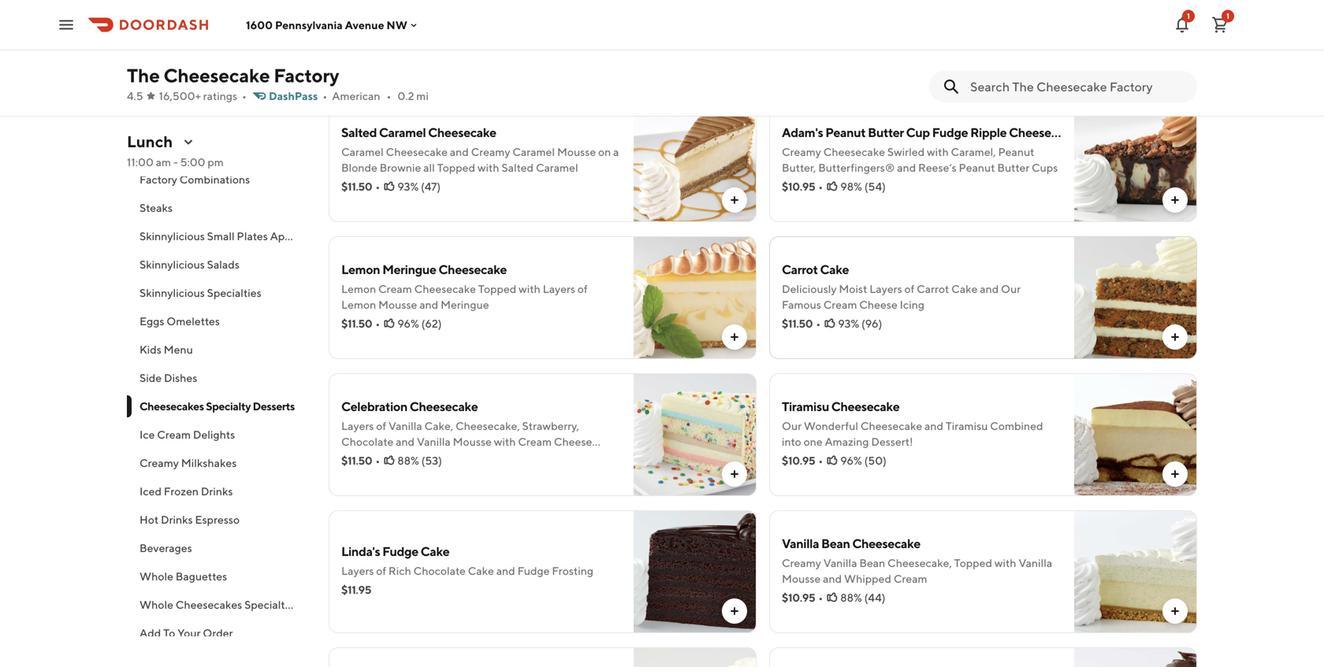 Task type: vqa. For each thing, say whether or not it's contained in the screenshot.
American • 0.2 mi
yes



Task type: locate. For each thing, give the bounding box(es) containing it.
pineapple upside-down cheesecake image
[[634, 0, 757, 85]]

$10.95 down into
[[782, 454, 815, 467]]

skinnylicious salads button
[[127, 251, 310, 279]]

add item to cart image
[[1169, 194, 1182, 207], [728, 331, 741, 344], [1169, 331, 1182, 344], [1169, 468, 1182, 481]]

93%
[[397, 180, 419, 193], [838, 317, 859, 330]]

iced
[[140, 485, 162, 498]]

1 horizontal spatial icing
[[900, 298, 925, 311]]

0 vertical spatial cheese
[[859, 298, 898, 311]]

meringue up 96% (62)
[[382, 262, 436, 277]]

cheese inside celebration cheesecake layers of vanilla cake, cheesecake, strawberry, chocolate and vanilla mousse with cream cheese frosting
[[554, 436, 592, 449]]

famous
[[782, 298, 821, 311]]

of inside the pineapple cheesecake between two layers of moist buttery pineapple upside-down cake
[[563, 8, 574, 21]]

1 vertical spatial icing
[[900, 298, 925, 311]]

add to your order
[[140, 627, 233, 640]]

• left the 98%
[[819, 180, 823, 193]]

$11.50 • for carrot cake
[[782, 317, 821, 330]]

mousse left the on
[[557, 145, 596, 158]]

1 horizontal spatial cheese
[[859, 298, 898, 311]]

mousse inside vanilla bean cheesecake creamy vanilla bean cheesecake, topped with vanilla mousse and whipped cream
[[782, 573, 821, 586]]

0 vertical spatial 88%
[[397, 454, 419, 467]]

88%
[[397, 454, 419, 467], [840, 592, 862, 605]]

chocolate down cookies,
[[985, 30, 1037, 43]]

whole cheesecakes specialty cakes
[[140, 599, 324, 612]]

2 whole from the top
[[140, 599, 173, 612]]

2 skinnylicious from the top
[[140, 258, 205, 271]]

0 vertical spatial skinnylicious
[[140, 230, 205, 243]]

$11.50 down buttery
[[341, 43, 372, 56]]

0 horizontal spatial drinks
[[161, 514, 193, 527]]

adam's peanut butter cup fudge ripple cheesecake image
[[1074, 99, 1197, 222]]

whole for whole cheesecakes specialty cakes
[[140, 599, 173, 612]]

0 horizontal spatial 96%
[[397, 317, 419, 330]]

1 lemon from the top
[[341, 262, 380, 277]]

1 vertical spatial $10.95 •
[[782, 454, 823, 467]]

layered
[[888, 15, 928, 28]]

cream up the 93% (96)
[[824, 298, 857, 311]]

linda's fudge cake layers of rich chocolate cake and fudge frosting $11.95
[[341, 544, 594, 597]]

cheesecake, right "cake," at left
[[456, 420, 520, 433]]

tiramisu cheesecake our wonderful cheesecake and tiramisu combined into one amazing dessert!
[[782, 399, 1043, 449]]

1 skinnylicious from the top
[[140, 230, 205, 243]]

• left 92%
[[816, 49, 821, 62]]

0 vertical spatial carrot
[[782, 262, 818, 277]]

0 vertical spatial cheesecake,
[[456, 420, 520, 433]]

88% for layers
[[397, 454, 419, 467]]

0 vertical spatial our
[[1001, 283, 1021, 296]]

meringue up the (62)
[[441, 298, 489, 311]]

2 vertical spatial fudge
[[518, 565, 550, 578]]

0 vertical spatial meringue
[[382, 262, 436, 277]]

mi
[[416, 89, 429, 102]]

kids menu button
[[127, 336, 310, 364]]

1 1 from the left
[[1187, 11, 1190, 20]]

add item to cart image
[[728, 194, 741, 207], [728, 468, 741, 481], [728, 605, 741, 618], [1169, 605, 1182, 618]]

0 horizontal spatial oreo®
[[846, 30, 882, 43]]

$11.50 for carrot cake
[[782, 317, 813, 330]]

cheese up "(96)"
[[859, 298, 898, 311]]

$11.50 • left 96% (62)
[[341, 317, 380, 330]]

cheesecake inside creamy cheesecake layered with oreo® cookies, topped with oreo® cookie mousse and chocolate icing
[[824, 15, 885, 28]]

0 vertical spatial icing
[[782, 46, 807, 59]]

mousse down "cake," at left
[[453, 436, 492, 449]]

mousse left 'whipped'
[[782, 573, 821, 586]]

with inside vanilla bean cheesecake creamy vanilla bean cheesecake, topped with vanilla mousse and whipped cream
[[995, 557, 1017, 570]]

$11.50 for celebration cheesecake
[[341, 454, 372, 467]]

1 inside button
[[1227, 11, 1230, 20]]

1 vertical spatial specialty
[[244, 599, 291, 612]]

caramel,
[[951, 145, 996, 158]]

chocolate down celebration
[[341, 436, 394, 449]]

ice
[[140, 428, 155, 441]]

skinnylicious for skinnylicious salads
[[140, 258, 205, 271]]

moist right the two
[[576, 8, 604, 21]]

93% left "(96)"
[[838, 317, 859, 330]]

0 horizontal spatial factory
[[140, 173, 177, 186]]

96% for cheesecake
[[840, 454, 862, 467]]

1 vertical spatial skinnylicious
[[140, 258, 205, 271]]

0 horizontal spatial butter
[[868, 125, 904, 140]]

1 horizontal spatial chocolate
[[413, 565, 466, 578]]

$11.50 down blonde
[[341, 180, 372, 193]]

1 horizontal spatial drinks
[[201, 485, 233, 498]]

0 horizontal spatial cheesecake,
[[456, 420, 520, 433]]

cheese
[[859, 298, 898, 311], [554, 436, 592, 449]]

cheesecakes specialty desserts
[[140, 400, 295, 413]]

2 $10.95 from the top
[[782, 454, 815, 467]]

11:00 am - 5:00 pm
[[127, 156, 224, 169]]

2 vertical spatial $10.95
[[782, 592, 815, 605]]

meringue
[[382, 262, 436, 277], [441, 298, 489, 311]]

cheesecake, up 'whipped'
[[888, 557, 952, 570]]

cups
[[1032, 161, 1058, 174]]

1 left 1 button
[[1187, 11, 1190, 20]]

• left 96% (62)
[[375, 317, 380, 330]]

0 vertical spatial peanut
[[826, 125, 866, 140]]

4.5
[[127, 89, 143, 102]]

mousse down layered
[[923, 30, 962, 43]]

1 horizontal spatial moist
[[839, 283, 867, 296]]

cream right 'whipped'
[[894, 573, 927, 586]]

1 horizontal spatial butter
[[997, 161, 1030, 174]]

0 vertical spatial factory
[[274, 64, 339, 87]]

drinks right hot
[[161, 514, 193, 527]]

0 vertical spatial tiramisu
[[782, 399, 829, 414]]

oreo® left cookies,
[[955, 15, 990, 28]]

cheesecake inside celebration cheesecake layers of vanilla cake, cheesecake, strawberry, chocolate and vanilla mousse with cream cheese frosting
[[410, 399, 478, 414]]

96% down amazing
[[840, 454, 862, 467]]

baguettes
[[176, 570, 227, 583]]

1 vertical spatial cheesecakes
[[176, 599, 242, 612]]

0 vertical spatial whole
[[140, 570, 173, 583]]

topped inside creamy cheesecake layered with oreo® cookies, topped with oreo® cookie mousse and chocolate icing
[[782, 30, 820, 43]]

• down buttery
[[375, 43, 380, 56]]

factory up dashpass • at left top
[[274, 64, 339, 87]]

$11.50 • for lemon meringue cheesecake
[[341, 317, 380, 330]]

$10.95 • down the butter,
[[782, 180, 823, 193]]

peanut up cups at right
[[998, 145, 1035, 158]]

skinnylicious down steaks on the left top of the page
[[140, 230, 205, 243]]

dessert!
[[871, 436, 913, 449]]

icing inside carrot cake deliciously moist layers of carrot cake and our famous cream cheese icing
[[900, 298, 925, 311]]

tiramisu left combined
[[946, 420, 988, 433]]

peanut
[[826, 125, 866, 140], [998, 145, 1035, 158], [959, 161, 995, 174]]

93% down brownie
[[397, 180, 419, 193]]

0 horizontal spatial frosting
[[341, 451, 383, 464]]

cake inside the pineapple cheesecake between two layers of moist buttery pineapple upside-down cake
[[507, 24, 533, 37]]

0 vertical spatial 96%
[[397, 317, 419, 330]]

factory combinations
[[140, 173, 250, 186]]

0 vertical spatial frosting
[[341, 451, 383, 464]]

96% left the (62)
[[397, 317, 419, 330]]

1 vertical spatial factory
[[140, 173, 177, 186]]

oreo®
[[955, 15, 990, 28], [846, 30, 882, 43]]

cream right ice
[[157, 428, 191, 441]]

1 horizontal spatial fudge
[[518, 565, 550, 578]]

whole up add
[[140, 599, 173, 612]]

1 vertical spatial butter
[[997, 161, 1030, 174]]

linda's
[[341, 544, 380, 559]]

and inside adam's peanut butter cup fudge ripple cheesecake creamy cheesecake swirled with caramel, peanut butter, butterfingers® and reese's peanut butter cups
[[897, 161, 916, 174]]

chocolate
[[985, 30, 1037, 43], [341, 436, 394, 449], [413, 565, 466, 578]]

specialty down side dishes button
[[206, 400, 251, 413]]

0 vertical spatial salted
[[341, 125, 377, 140]]

92%
[[838, 49, 860, 62]]

2 horizontal spatial fudge
[[932, 125, 968, 140]]

specialty left cakes
[[244, 599, 291, 612]]

creamy cheesecake layered with oreo® cookies, topped with oreo® cookie mousse and chocolate icing
[[782, 15, 1037, 59]]

cheesecake, inside celebration cheesecake layers of vanilla cake, cheesecake, strawberry, chocolate and vanilla mousse with cream cheese frosting
[[456, 420, 520, 433]]

1 vertical spatial moist
[[839, 283, 867, 296]]

$11.50 • down famous
[[782, 317, 821, 330]]

0 vertical spatial butter
[[868, 125, 904, 140]]

2 vertical spatial lemon
[[341, 298, 376, 311]]

2 vertical spatial skinnylicious
[[140, 287, 205, 300]]

• down blonde
[[375, 180, 380, 193]]

upside-
[[434, 24, 475, 37]]

1600 pennsylvania avenue nw
[[246, 18, 407, 31]]

3 skinnylicious from the top
[[140, 287, 205, 300]]

1 horizontal spatial 1
[[1227, 11, 1230, 20]]

0 horizontal spatial cheese
[[554, 436, 592, 449]]

0 vertical spatial $10.95 •
[[782, 180, 823, 193]]

$11.50 • down blonde
[[341, 180, 380, 193]]

0 vertical spatial oreo®
[[955, 15, 990, 28]]

of inside celebration cheesecake layers of vanilla cake, cheesecake, strawberry, chocolate and vanilla mousse with cream cheese frosting
[[376, 420, 386, 433]]

(103)
[[421, 43, 447, 56]]

all
[[423, 161, 435, 174]]

$11.50 • left 92%
[[782, 49, 821, 62]]

cream up 96% (62)
[[378, 283, 412, 296]]

2 vertical spatial peanut
[[959, 161, 995, 174]]

$11.50 down famous
[[782, 317, 813, 330]]

peanut up butterfingers®
[[826, 125, 866, 140]]

mousse inside lemon meringue cheesecake lemon cream cheesecake topped with layers of lemon mousse and meringue
[[378, 298, 417, 311]]

cheesecakes down side dishes
[[140, 400, 204, 413]]

pineapple up buttery
[[341, 8, 392, 21]]

pennsylvania
[[275, 18, 343, 31]]

and inside lemon meringue cheesecake lemon cream cheesecake topped with layers of lemon mousse and meringue
[[420, 298, 438, 311]]

skinnylicious specialties button
[[127, 279, 310, 307]]

order
[[203, 627, 233, 640]]

appetizers
[[270, 230, 325, 243]]

$11.50 left 96% (62)
[[341, 317, 372, 330]]

whole
[[140, 570, 173, 583], [140, 599, 173, 612]]

butter left cups at right
[[997, 161, 1030, 174]]

$10.95 down the butter,
[[782, 180, 815, 193]]

2 1 from the left
[[1227, 11, 1230, 20]]

1 vertical spatial peanut
[[998, 145, 1035, 158]]

$11.50 • for salted caramel cheesecake
[[341, 180, 380, 193]]

(62)
[[421, 317, 442, 330]]

2 vertical spatial $10.95 •
[[782, 592, 823, 605]]

88% left (44)
[[840, 592, 862, 605]]

mousse up 96% (62)
[[378, 298, 417, 311]]

add item to cart image for tiramisu
[[1169, 468, 1182, 481]]

1 horizontal spatial bean
[[860, 557, 885, 570]]

$10.95 left 88% (44)
[[782, 592, 815, 605]]

vanilla
[[389, 420, 422, 433], [417, 436, 451, 449], [782, 536, 819, 551], [824, 557, 857, 570], [1019, 557, 1053, 570]]

1 vertical spatial whole
[[140, 599, 173, 612]]

fudge inside adam's peanut butter cup fudge ripple cheesecake creamy cheesecake swirled with caramel, peanut butter, butterfingers® and reese's peanut butter cups
[[932, 125, 968, 140]]

1 horizontal spatial meringue
[[441, 298, 489, 311]]

0 horizontal spatial fudge
[[382, 544, 418, 559]]

0 horizontal spatial moist
[[576, 8, 604, 21]]

icing inside creamy cheesecake layered with oreo® cookies, topped with oreo® cookie mousse and chocolate icing
[[782, 46, 807, 59]]

skinnylicious up the eggs omelettes
[[140, 287, 205, 300]]

delights
[[193, 428, 235, 441]]

add item to cart image for vanilla bean cheesecake
[[1169, 605, 1182, 618]]

tiramisu up wonderful
[[782, 399, 829, 414]]

cream inside vanilla bean cheesecake creamy vanilla bean cheesecake, topped with vanilla mousse and whipped cream
[[894, 573, 927, 586]]

amazing
[[825, 436, 869, 449]]

avenue
[[345, 18, 384, 31]]

with inside lemon meringue cheesecake lemon cream cheesecake topped with layers of lemon mousse and meringue
[[519, 283, 541, 296]]

cream down strawberry,
[[518, 436, 552, 449]]

creamy milkshakes
[[140, 457, 237, 470]]

cheesecake, inside vanilla bean cheesecake creamy vanilla bean cheesecake, topped with vanilla mousse and whipped cream
[[888, 557, 952, 570]]

with inside salted caramel cheesecake caramel cheesecake and creamy caramel mousse on a blonde brownie all topped with salted caramel
[[478, 161, 499, 174]]

our inside carrot cake deliciously moist layers of carrot cake and our famous cream cheese icing
[[1001, 283, 1021, 296]]

$11.50 for salted caramel cheesecake
[[341, 180, 372, 193]]

0 vertical spatial $10.95
[[782, 180, 815, 193]]

• down famous
[[816, 317, 821, 330]]

0 horizontal spatial chocolate
[[341, 436, 394, 449]]

side dishes
[[140, 372, 197, 385]]

1 horizontal spatial salted
[[502, 161, 534, 174]]

$10.95 • for adam's
[[782, 180, 823, 193]]

skinnylicious inside 'button'
[[140, 230, 205, 243]]

• for 94% (103)
[[375, 43, 380, 56]]

pineapple cheesecake between two layers of moist buttery pineapple upside-down cake
[[341, 8, 604, 37]]

2 horizontal spatial chocolate
[[985, 30, 1037, 43]]

and inside salted caramel cheesecake caramel cheesecake and creamy caramel mousse on a blonde brownie all topped with salted caramel
[[450, 145, 469, 158]]

0 horizontal spatial 1
[[1187, 11, 1190, 20]]

1 horizontal spatial tiramisu
[[946, 420, 988, 433]]

0 horizontal spatial bean
[[821, 536, 850, 551]]

1 horizontal spatial 93%
[[838, 317, 859, 330]]

caramel
[[379, 125, 426, 140], [341, 145, 384, 158], [513, 145, 555, 158], [536, 161, 578, 174]]

layers inside the pineapple cheesecake between two layers of moist buttery pineapple upside-down cake
[[529, 8, 561, 21]]

cup
[[906, 125, 930, 140]]

our
[[1001, 283, 1021, 296], [782, 420, 802, 433]]

topped inside vanilla bean cheesecake creamy vanilla bean cheesecake, topped with vanilla mousse and whipped cream
[[954, 557, 992, 570]]

1 vertical spatial lemon
[[341, 283, 376, 296]]

1 vertical spatial meringue
[[441, 298, 489, 311]]

peanut down caramel,
[[959, 161, 995, 174]]

skinnylicious up skinnylicious specialties
[[140, 258, 205, 271]]

layers inside linda's fudge cake layers of rich chocolate cake and fudge frosting $11.95
[[341, 565, 374, 578]]

(44)
[[864, 592, 886, 605]]

$11.50 for lemon meringue cheesecake
[[341, 317, 372, 330]]

rich
[[389, 565, 411, 578]]

0 vertical spatial lemon
[[341, 262, 380, 277]]

topped
[[782, 30, 820, 43], [437, 161, 475, 174], [478, 283, 517, 296], [954, 557, 992, 570]]

$11.50 •
[[341, 43, 380, 56], [782, 49, 821, 62], [341, 180, 380, 193], [341, 317, 380, 330], [782, 317, 821, 330], [341, 454, 380, 467]]

0 vertical spatial drinks
[[201, 485, 233, 498]]

0 vertical spatial fudge
[[932, 125, 968, 140]]

1 vertical spatial cheesecake,
[[888, 557, 952, 570]]

88% left (53)
[[397, 454, 419, 467]]

2 $10.95 • from the top
[[782, 454, 823, 467]]

1 vertical spatial $10.95
[[782, 454, 815, 467]]

chocolate right rich in the bottom of the page
[[413, 565, 466, 578]]

$10.95 • left 88% (44)
[[782, 592, 823, 605]]

beverages button
[[127, 534, 310, 563]]

pm
[[208, 156, 224, 169]]

to
[[163, 627, 175, 640]]

of inside linda's fudge cake layers of rich chocolate cake and fudge frosting $11.95
[[376, 565, 386, 578]]

cheesecake inside the pineapple cheesecake between two layers of moist buttery pineapple upside-down cake
[[394, 8, 456, 21]]

1 for notification bell image
[[1187, 11, 1190, 20]]

1
[[1187, 11, 1190, 20], [1227, 11, 1230, 20]]

moist
[[576, 8, 604, 21], [839, 283, 867, 296]]

1 horizontal spatial our
[[1001, 283, 1021, 296]]

$11.50 • down celebration
[[341, 454, 380, 467]]

strawberry,
[[522, 420, 579, 433]]

$11.50
[[341, 43, 372, 56], [782, 49, 813, 62], [341, 180, 372, 193], [341, 317, 372, 330], [782, 317, 813, 330], [341, 454, 372, 467]]

1 vertical spatial cheese
[[554, 436, 592, 449]]

whole baguettes
[[140, 570, 227, 583]]

• left 88% (44)
[[819, 592, 823, 605]]

cheesecake inside vanilla bean cheesecake creamy vanilla bean cheesecake, topped with vanilla mousse and whipped cream
[[852, 536, 921, 551]]

and inside 'tiramisu cheesecake our wonderful cheesecake and tiramisu combined into one amazing dessert!'
[[925, 420, 944, 433]]

• left 88% (53)
[[375, 454, 380, 467]]

2 vertical spatial chocolate
[[413, 565, 466, 578]]

1 horizontal spatial frosting
[[552, 565, 594, 578]]

american
[[332, 89, 380, 102]]

cheesecakes down baguettes
[[176, 599, 242, 612]]

icing
[[782, 46, 807, 59], [900, 298, 925, 311]]

hot drinks espresso
[[140, 514, 240, 527]]

specialties
[[207, 287, 261, 300]]

factory down am
[[140, 173, 177, 186]]

3 $10.95 from the top
[[782, 592, 815, 605]]

icing for cake
[[900, 298, 925, 311]]

92% (123)
[[838, 49, 886, 62]]

whole down beverages
[[140, 570, 173, 583]]

3 $10.95 • from the top
[[782, 592, 823, 605]]

skinnylicious specialties
[[140, 287, 261, 300]]

0 horizontal spatial 88%
[[397, 454, 419, 467]]

1 horizontal spatial factory
[[274, 64, 339, 87]]

1 vertical spatial 96%
[[840, 454, 862, 467]]

• down "one"
[[819, 454, 823, 467]]

drinks down creamy milkshakes button
[[201, 485, 233, 498]]

16,500+ ratings •
[[159, 89, 247, 102]]

1 whole from the top
[[140, 570, 173, 583]]

0 horizontal spatial tiramisu
[[782, 399, 829, 414]]

0 horizontal spatial our
[[782, 420, 802, 433]]

pineapple up 94%
[[381, 24, 432, 37]]

creamy milkshakes button
[[127, 449, 310, 478]]

frosting inside linda's fudge cake layers of rich chocolate cake and fudge frosting $11.95
[[552, 565, 594, 578]]

vanilla bean cheesecake creamy vanilla bean cheesecake, topped with vanilla mousse and whipped cream
[[782, 536, 1053, 586]]

cheese down strawberry,
[[554, 436, 592, 449]]

1 right notification bell image
[[1227, 11, 1230, 20]]

1 vertical spatial fudge
[[382, 544, 418, 559]]

1 vertical spatial tiramisu
[[946, 420, 988, 433]]

0 vertical spatial 93%
[[397, 180, 419, 193]]

1 horizontal spatial carrot
[[917, 283, 949, 296]]

1 vertical spatial pineapple
[[381, 24, 432, 37]]

0 horizontal spatial peanut
[[826, 125, 866, 140]]

1 $10.95 from the top
[[782, 180, 815, 193]]

layers
[[529, 8, 561, 21], [543, 283, 575, 296], [870, 283, 902, 296], [341, 420, 374, 433], [341, 565, 374, 578]]

tiramisu cheesecake image
[[1074, 374, 1197, 497]]

0 horizontal spatial icing
[[782, 46, 807, 59]]

98%
[[840, 180, 862, 193]]

oreo® up 92% (123)
[[846, 30, 882, 43]]

butter up the swirled
[[868, 125, 904, 140]]

$11.50 down celebration
[[341, 454, 372, 467]]

$10.95 • down "one"
[[782, 454, 823, 467]]

• for 93% (96)
[[816, 317, 821, 330]]

1 $10.95 • from the top
[[782, 180, 823, 193]]

steaks button
[[127, 194, 310, 222]]

1 horizontal spatial peanut
[[959, 161, 995, 174]]

lunch
[[127, 132, 173, 151]]

beverages
[[140, 542, 192, 555]]

2 horizontal spatial peanut
[[998, 145, 1035, 158]]

moist up the 93% (96)
[[839, 283, 867, 296]]

98% (54)
[[840, 180, 886, 193]]

open menu image
[[57, 15, 76, 34]]

salted
[[341, 125, 377, 140], [502, 161, 534, 174]]

1 items, open order cart image
[[1211, 15, 1230, 34]]

hot drinks espresso button
[[127, 506, 310, 534]]

1 vertical spatial bean
[[860, 557, 885, 570]]



Task type: describe. For each thing, give the bounding box(es) containing it.
cheesecakes inside button
[[176, 599, 242, 612]]

creamy inside creamy cheesecake layered with oreo® cookies, topped with oreo® cookie mousse and chocolate icing
[[782, 15, 821, 28]]

1600
[[246, 18, 273, 31]]

• for 88% (53)
[[375, 454, 380, 467]]

mousse inside salted caramel cheesecake caramel cheesecake and creamy caramel mousse on a blonde brownie all topped with salted caramel
[[557, 145, 596, 158]]

(96)
[[862, 317, 882, 330]]

the
[[127, 64, 160, 87]]

wonderful
[[804, 420, 858, 433]]

butter,
[[782, 161, 816, 174]]

layers inside lemon meringue cheesecake lemon cream cheesecake topped with layers of lemon mousse and meringue
[[543, 283, 575, 296]]

whole baguettes button
[[127, 563, 310, 591]]

of inside carrot cake deliciously moist layers of carrot cake and our famous cream cheese icing
[[905, 283, 915, 296]]

• left american
[[323, 89, 327, 102]]

• left 0.2
[[387, 89, 391, 102]]

94%
[[397, 43, 419, 56]]

(123)
[[862, 49, 886, 62]]

icing for cheesecake
[[782, 46, 807, 59]]

buttery
[[341, 24, 379, 37]]

$11.50 • for celebration cheesecake
[[341, 454, 380, 467]]

• for 93% (47)
[[375, 180, 380, 193]]

• for 96% (50)
[[819, 454, 823, 467]]

$10.95 for adam's
[[782, 180, 815, 193]]

creamy inside vanilla bean cheesecake creamy vanilla bean cheesecake, topped with vanilla mousse and whipped cream
[[782, 557, 821, 570]]

factory combinations button
[[127, 166, 310, 194]]

1 button
[[1205, 9, 1236, 41]]

• for 88% (44)
[[819, 592, 823, 605]]

lemon meringue cheesecake image
[[634, 236, 757, 359]]

cream inside carrot cake deliciously moist layers of carrot cake and our famous cream cheese icing
[[824, 298, 857, 311]]

moist inside carrot cake deliciously moist layers of carrot cake and our famous cream cheese icing
[[839, 283, 867, 296]]

carrot cake image
[[1074, 236, 1197, 359]]

2 lemon from the top
[[341, 283, 376, 296]]

adam's
[[782, 125, 823, 140]]

cakes
[[293, 599, 324, 612]]

0.2
[[398, 89, 414, 102]]

carrot cake deliciously moist layers of carrot cake and our famous cream cheese icing
[[782, 262, 1021, 311]]

deliciously
[[782, 283, 837, 296]]

1 horizontal spatial oreo®
[[955, 15, 990, 28]]

skinnylicious small plates appetizers
[[140, 230, 325, 243]]

cheese inside carrot cake deliciously moist layers of carrot cake and our famous cream cheese icing
[[859, 298, 898, 311]]

butterfingers®
[[818, 161, 895, 174]]

celebration
[[341, 399, 408, 414]]

brownie
[[380, 161, 421, 174]]

cream inside lemon meringue cheesecake lemon cream cheesecake topped with layers of lemon mousse and meringue
[[378, 283, 412, 296]]

-
[[173, 156, 178, 169]]

93% for deliciously
[[838, 317, 859, 330]]

add to your order button
[[127, 620, 310, 648]]

creamy inside adam's peanut butter cup fudge ripple cheesecake creamy cheesecake swirled with caramel, peanut butter, butterfingers® and reese's peanut butter cups
[[782, 145, 821, 158]]

layers inside celebration cheesecake layers of vanilla cake, cheesecake, strawberry, chocolate and vanilla mousse with cream cheese frosting
[[341, 420, 374, 433]]

0 vertical spatial specialty
[[206, 400, 251, 413]]

frosting inside celebration cheesecake layers of vanilla cake, cheesecake, strawberry, chocolate and vanilla mousse with cream cheese frosting
[[341, 451, 383, 464]]

• down the cheesecake factory
[[242, 89, 247, 102]]

with inside adam's peanut butter cup fudge ripple cheesecake creamy cheesecake swirled with caramel, peanut butter, butterfingers® and reese's peanut butter cups
[[927, 145, 949, 158]]

1 vertical spatial oreo®
[[846, 30, 882, 43]]

ratings
[[203, 89, 237, 102]]

specialty inside button
[[244, 599, 291, 612]]

dashpass
[[269, 89, 318, 102]]

and inside vanilla bean cheesecake creamy vanilla bean cheesecake, topped with vanilla mousse and whipped cream
[[823, 573, 842, 586]]

side
[[140, 372, 162, 385]]

into
[[782, 436, 802, 449]]

whole for whole baguettes
[[140, 570, 173, 583]]

salted caramel cheesecake caramel cheesecake and creamy caramel mousse on a blonde brownie all topped with salted caramel
[[341, 125, 619, 174]]

and inside linda's fudge cake layers of rich chocolate cake and fudge frosting $11.95
[[496, 565, 515, 578]]

combinations
[[180, 173, 250, 186]]

your
[[177, 627, 201, 640]]

add item to cart image for topped
[[728, 331, 741, 344]]

salted caramel cheesecake image
[[634, 99, 757, 222]]

mousse inside celebration cheesecake layers of vanilla cake, cheesecake, strawberry, chocolate and vanilla mousse with cream cheese frosting
[[453, 436, 492, 449]]

and inside celebration cheesecake layers of vanilla cake, cheesecake, strawberry, chocolate and vanilla mousse with cream cheese frosting
[[396, 436, 415, 449]]

add item to cart image for salted caramel cheesecake
[[728, 194, 741, 207]]

1600 pennsylvania avenue nw button
[[246, 18, 420, 31]]

menu
[[164, 343, 193, 356]]

two
[[506, 8, 526, 21]]

mango key lime cheesecake image
[[634, 648, 757, 668]]

cookie
[[885, 30, 920, 43]]

notification bell image
[[1173, 15, 1192, 34]]

swirled
[[888, 145, 925, 158]]

add item to cart image for celebration cheesecake
[[728, 468, 741, 481]]

chocolate inside creamy cheesecake layered with oreo® cookies, topped with oreo® cookie mousse and chocolate icing
[[985, 30, 1037, 43]]

• for 92% (123)
[[816, 49, 821, 62]]

chocolate inside linda's fudge cake layers of rich chocolate cake and fudge frosting $11.95
[[413, 565, 466, 578]]

0 horizontal spatial carrot
[[782, 262, 818, 277]]

$11.50 left 92%
[[782, 49, 813, 62]]

add item to cart image for linda's fudge cake
[[728, 605, 741, 618]]

skinnylicious for skinnylicious small plates appetizers
[[140, 230, 205, 243]]

whole cheesecakes specialty cakes button
[[127, 591, 324, 620]]

adam's peanut butter cup fudge ripple cheesecake creamy cheesecake swirled with caramel, peanut butter, butterfingers® and reese's peanut butter cups
[[782, 125, 1077, 174]]

the cheesecake factory
[[127, 64, 339, 87]]

chocolate inside celebration cheesecake layers of vanilla cake, cheesecake, strawberry, chocolate and vanilla mousse with cream cheese frosting
[[341, 436, 394, 449]]

am
[[156, 156, 171, 169]]

88% for cheesecake
[[840, 592, 862, 605]]

caramel pecan turtle cheesecake image
[[1074, 648, 1197, 668]]

celebration cheesecake image
[[634, 374, 757, 497]]

combined
[[990, 420, 1043, 433]]

(54)
[[865, 180, 886, 193]]

oreo® dream extreme cheesecake image
[[1074, 0, 1197, 85]]

celebration cheesecake layers of vanilla cake, cheesecake, strawberry, chocolate and vanilla mousse with cream cheese frosting
[[341, 399, 592, 464]]

iced frozen drinks
[[140, 485, 233, 498]]

vanilla bean cheesecake image
[[1074, 511, 1197, 634]]

5:00
[[180, 156, 205, 169]]

3 lemon from the top
[[341, 298, 376, 311]]

topped inside lemon meringue cheesecake lemon cream cheesecake topped with layers of lemon mousse and meringue
[[478, 283, 517, 296]]

1 vertical spatial salted
[[502, 161, 534, 174]]

of inside lemon meringue cheesecake lemon cream cheesecake topped with layers of lemon mousse and meringue
[[578, 283, 588, 296]]

skinnylicious for skinnylicious specialties
[[140, 287, 205, 300]]

down
[[475, 24, 504, 37]]

$10.95 for tiramisu
[[782, 454, 815, 467]]

cookies,
[[993, 15, 1036, 28]]

skinnylicious small plates appetizers button
[[127, 222, 325, 251]]

cheesecake, for vanilla bean cheesecake
[[888, 557, 952, 570]]

1 for 1 items, open order cart image
[[1227, 11, 1230, 20]]

$10.95 • for vanilla
[[782, 592, 823, 605]]

eggs omelettes
[[140, 315, 220, 328]]

moist inside the pineapple cheesecake between two layers of moist buttery pineapple upside-down cake
[[576, 8, 604, 21]]

frozen
[[164, 485, 199, 498]]

creamy inside salted caramel cheesecake caramel cheesecake and creamy caramel mousse on a blonde brownie all topped with salted caramel
[[471, 145, 510, 158]]

$10.95 for vanilla
[[782, 592, 815, 605]]

add item to cart image for cheesecake
[[1169, 194, 1182, 207]]

ice cream delights
[[140, 428, 235, 441]]

• for 98% (54)
[[819, 180, 823, 193]]

$10.95 • for tiramisu
[[782, 454, 823, 467]]

steaks
[[140, 201, 173, 214]]

lemon meringue cheesecake lemon cream cheesecake topped with layers of lemon mousse and meringue
[[341, 262, 588, 311]]

Item Search search field
[[970, 78, 1185, 95]]

0 vertical spatial cheesecakes
[[140, 400, 204, 413]]

96% (50)
[[840, 454, 887, 467]]

• for 96% (62)
[[375, 317, 380, 330]]

ripple
[[970, 125, 1007, 140]]

0 vertical spatial pineapple
[[341, 8, 392, 21]]

with inside celebration cheesecake layers of vanilla cake, cheesecake, strawberry, chocolate and vanilla mousse with cream cheese frosting
[[494, 436, 516, 449]]

a
[[613, 145, 619, 158]]

mousse inside creamy cheesecake layered with oreo® cookies, topped with oreo® cookie mousse and chocolate icing
[[923, 30, 962, 43]]

topped inside salted caramel cheesecake caramel cheesecake and creamy caramel mousse on a blonde brownie all topped with salted caramel
[[437, 161, 475, 174]]

1 vertical spatial drinks
[[161, 514, 193, 527]]

add item to cart image for carrot
[[1169, 331, 1182, 344]]

93% (96)
[[838, 317, 882, 330]]

96% for meringue
[[397, 317, 419, 330]]

our inside 'tiramisu cheesecake our wonderful cheesecake and tiramisu combined into one amazing dessert!'
[[782, 420, 802, 433]]

and inside carrot cake deliciously moist layers of carrot cake and our famous cream cheese icing
[[980, 283, 999, 296]]

kids menu
[[140, 343, 193, 356]]

linda's fudge cake image
[[634, 511, 757, 634]]

$11.50 • down buttery
[[341, 43, 380, 56]]

and inside creamy cheesecake layered with oreo® cookies, topped with oreo® cookie mousse and chocolate icing
[[964, 30, 983, 43]]

creamy inside button
[[140, 457, 179, 470]]

0 horizontal spatial meringue
[[382, 262, 436, 277]]

0 horizontal spatial salted
[[341, 125, 377, 140]]

eggs
[[140, 315, 164, 328]]

small
[[207, 230, 235, 243]]

88% (53)
[[397, 454, 442, 467]]

cream inside button
[[157, 428, 191, 441]]

side dishes button
[[127, 364, 310, 393]]

factory inside button
[[140, 173, 177, 186]]

cheesecake, for celebration cheesecake
[[456, 420, 520, 433]]

(50)
[[864, 454, 887, 467]]

layers inside carrot cake deliciously moist layers of carrot cake and our famous cream cheese icing
[[870, 283, 902, 296]]

93% for cheesecake
[[397, 180, 419, 193]]

88% (44)
[[840, 592, 886, 605]]

1 vertical spatial carrot
[[917, 283, 949, 296]]

93% (47)
[[397, 180, 441, 193]]

11:00
[[127, 156, 154, 169]]

hot
[[140, 514, 159, 527]]

iced frozen drinks button
[[127, 478, 310, 506]]

cream inside celebration cheesecake layers of vanilla cake, cheesecake, strawberry, chocolate and vanilla mousse with cream cheese frosting
[[518, 436, 552, 449]]

ice cream delights button
[[127, 421, 310, 449]]

16,500+
[[159, 89, 201, 102]]

$11.95
[[341, 584, 371, 597]]

kids
[[140, 343, 161, 356]]

menus image
[[182, 136, 195, 148]]

0 vertical spatial bean
[[821, 536, 850, 551]]



